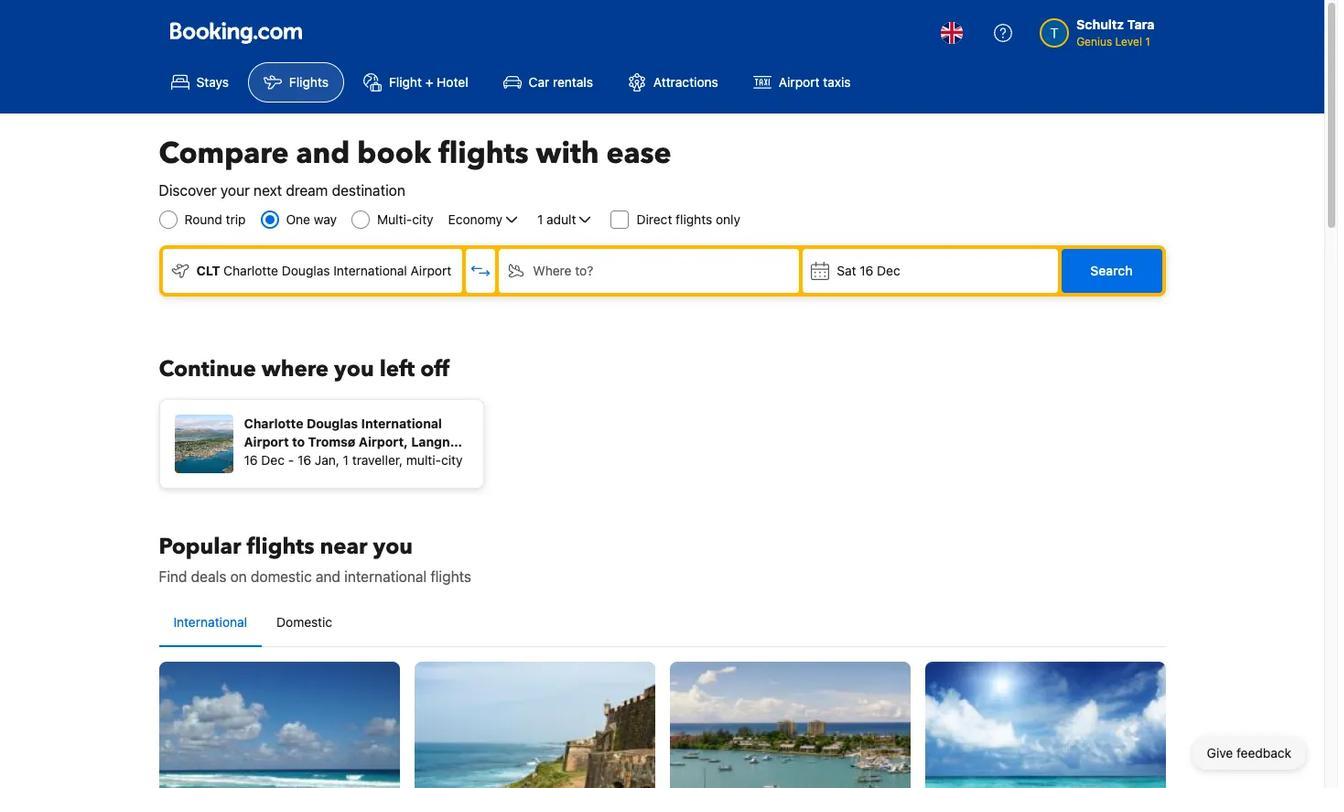 Task type: describe. For each thing, give the bounding box(es) containing it.
clt charlotte douglas international airport
[[196, 263, 452, 278]]

your
[[220, 182, 250, 199]]

1 adult
[[537, 211, 576, 227]]

flights right the international
[[430, 568, 472, 585]]

domestic
[[277, 614, 332, 630]]

attractions link
[[612, 62, 734, 103]]

flights
[[289, 74, 329, 90]]

attractions
[[654, 74, 718, 90]]

continue where you left off
[[159, 354, 450, 384]]

where to? button
[[499, 249, 799, 293]]

1 horizontal spatial international
[[333, 263, 407, 278]]

left
[[380, 354, 415, 384]]

compare
[[159, 134, 289, 174]]

0 horizontal spatial airport
[[411, 263, 452, 278]]

-
[[288, 452, 294, 468]]

and inside popular flights near you find deals on domestic and international flights
[[316, 568, 341, 585]]

0 vertical spatial you
[[334, 354, 374, 384]]

discover
[[159, 182, 217, 199]]

international button
[[159, 599, 262, 646]]

near
[[320, 532, 368, 562]]

+
[[425, 74, 433, 90]]

you inside popular flights near you find deals on domestic and international flights
[[373, 532, 413, 562]]

flight + hotel
[[389, 74, 468, 90]]

car rentals
[[529, 74, 593, 90]]

sat 16 dec
[[837, 263, 900, 278]]

1 adult button
[[535, 209, 596, 231]]

tab list containing international
[[159, 599, 1166, 648]]

charlotte
[[224, 263, 278, 278]]

deals
[[191, 568, 226, 585]]

0 horizontal spatial city
[[412, 211, 434, 227]]

flights left the only
[[676, 211, 712, 227]]

taxis
[[823, 74, 851, 90]]

0 horizontal spatial 16
[[244, 452, 258, 468]]

traveller,
[[352, 452, 403, 468]]

give feedback
[[1207, 745, 1292, 761]]

trip
[[226, 211, 246, 227]]

jan,
[[315, 452, 339, 468]]

flight + hotel link
[[348, 62, 484, 103]]

international
[[344, 568, 427, 585]]

to?
[[575, 263, 593, 278]]

1 horizontal spatial 16
[[297, 452, 311, 468]]

direct
[[637, 211, 672, 227]]

round trip
[[184, 211, 246, 227]]

with
[[536, 134, 599, 174]]

book
[[357, 134, 431, 174]]

popular flights near you find deals on domestic and international flights
[[159, 532, 472, 585]]

multi-
[[377, 211, 412, 227]]

car rentals link
[[488, 62, 609, 103]]

sat
[[837, 263, 856, 278]]

where
[[262, 354, 329, 384]]

and inside compare and book flights with ease discover your next dream destination
[[296, 134, 350, 174]]

flight
[[389, 74, 422, 90]]

charlotte to punta cana image
[[925, 662, 1166, 788]]

feedback
[[1237, 745, 1292, 761]]

charlotte to san juan image
[[414, 662, 655, 788]]

give feedback button
[[1192, 737, 1306, 770]]

car
[[529, 74, 549, 90]]

schultz
[[1077, 16, 1124, 32]]

flights inside compare and book flights with ease discover your next dream destination
[[438, 134, 529, 174]]

level
[[1115, 35, 1142, 49]]

search button
[[1061, 249, 1162, 293]]

sat 16 dec button
[[803, 249, 1058, 293]]

1 horizontal spatial city
[[441, 452, 463, 468]]

ease
[[606, 134, 672, 174]]



Task type: locate. For each thing, give the bounding box(es) containing it.
next
[[254, 182, 282, 199]]

off
[[420, 354, 450, 384]]

1 vertical spatial airport
[[411, 263, 452, 278]]

continue
[[159, 354, 256, 384]]

douglas
[[282, 263, 330, 278]]

1 horizontal spatial 1
[[537, 211, 543, 227]]

0 horizontal spatial dec
[[261, 452, 285, 468]]

charlotte to montego bay image
[[670, 662, 910, 788]]

flights up domestic
[[247, 532, 314, 562]]

adult
[[547, 211, 576, 227]]

round
[[184, 211, 222, 227]]

airport down multi-city
[[411, 263, 452, 278]]

and down "near" at the left bottom of page
[[316, 568, 341, 585]]

0 horizontal spatial international
[[173, 614, 247, 630]]

1 right jan, on the left bottom of the page
[[343, 452, 349, 468]]

1 vertical spatial dec
[[261, 452, 285, 468]]

1 vertical spatial city
[[441, 452, 463, 468]]

multi-
[[406, 452, 441, 468]]

airport left 'taxis'
[[779, 74, 820, 90]]

schultz tara genius level 1
[[1077, 16, 1155, 49]]

1 vertical spatial international
[[173, 614, 247, 630]]

tab list
[[159, 599, 1166, 648]]

dec inside "16 dec - 16 jan, 1 traveller, multi-city" link
[[261, 452, 285, 468]]

1 down tara
[[1145, 35, 1151, 49]]

16 dec - 16 jan, 1 traveller, multi-city link
[[174, 404, 480, 473]]

and
[[296, 134, 350, 174], [316, 568, 341, 585]]

international down multi- in the top of the page
[[333, 263, 407, 278]]

one
[[286, 211, 310, 227]]

16
[[860, 263, 874, 278], [244, 452, 258, 468], [297, 452, 311, 468]]

way
[[314, 211, 337, 227]]

popular
[[159, 532, 241, 562]]

only
[[716, 211, 741, 227]]

domestic button
[[262, 599, 347, 646]]

on
[[230, 568, 247, 585]]

international inside button
[[173, 614, 247, 630]]

0 vertical spatial and
[[296, 134, 350, 174]]

16 left the -
[[244, 452, 258, 468]]

one way
[[286, 211, 337, 227]]

flights link
[[248, 62, 344, 103]]

0 vertical spatial 1
[[1145, 35, 1151, 49]]

airport taxis link
[[738, 62, 866, 103]]

charlotte to cancún image
[[159, 662, 400, 788]]

dream
[[286, 182, 328, 199]]

international down deals
[[173, 614, 247, 630]]

genius
[[1077, 35, 1112, 49]]

city right traveller,
[[441, 452, 463, 468]]

where
[[533, 263, 572, 278]]

you left left
[[334, 354, 374, 384]]

0 vertical spatial international
[[333, 263, 407, 278]]

dec left the -
[[261, 452, 285, 468]]

2 vertical spatial 1
[[343, 452, 349, 468]]

direct flights only
[[637, 211, 741, 227]]

16 inside popup button
[[860, 263, 874, 278]]

domestic
[[251, 568, 312, 585]]

1 inside the schultz tara genius level 1
[[1145, 35, 1151, 49]]

city left economy
[[412, 211, 434, 227]]

city
[[412, 211, 434, 227], [441, 452, 463, 468]]

airport taxis
[[779, 74, 851, 90]]

dec right sat
[[877, 263, 900, 278]]

destination
[[332, 182, 405, 199]]

give
[[1207, 745, 1233, 761]]

dec
[[877, 263, 900, 278], [261, 452, 285, 468]]

search
[[1091, 263, 1133, 278]]

1 left adult
[[537, 211, 543, 227]]

0 vertical spatial city
[[412, 211, 434, 227]]

find
[[159, 568, 187, 585]]

stays link
[[155, 62, 244, 103]]

1 vertical spatial you
[[373, 532, 413, 562]]

you up the international
[[373, 532, 413, 562]]

dec inside sat 16 dec popup button
[[877, 263, 900, 278]]

16 dec - 16 jan, 1 traveller, multi-city
[[244, 452, 463, 468]]

0 vertical spatial airport
[[779, 74, 820, 90]]

where to?
[[533, 263, 593, 278]]

1
[[1145, 35, 1151, 49], [537, 211, 543, 227], [343, 452, 349, 468]]

hotel
[[437, 74, 468, 90]]

rentals
[[553, 74, 593, 90]]

compare and book flights with ease discover your next dream destination
[[159, 134, 672, 199]]

flights
[[438, 134, 529, 174], [676, 211, 712, 227], [247, 532, 314, 562], [430, 568, 472, 585]]

0 vertical spatial dec
[[877, 263, 900, 278]]

1 vertical spatial and
[[316, 568, 341, 585]]

stays
[[196, 74, 229, 90]]

16 right the -
[[297, 452, 311, 468]]

1 horizontal spatial airport
[[779, 74, 820, 90]]

1 horizontal spatial dec
[[877, 263, 900, 278]]

multi-city
[[377, 211, 434, 227]]

16 right sat
[[860, 263, 874, 278]]

economy
[[448, 211, 503, 227]]

airport
[[779, 74, 820, 90], [411, 263, 452, 278]]

0 horizontal spatial 1
[[343, 452, 349, 468]]

and up dream
[[296, 134, 350, 174]]

flights up economy
[[438, 134, 529, 174]]

1 vertical spatial 1
[[537, 211, 543, 227]]

clt
[[196, 263, 220, 278]]

international
[[333, 263, 407, 278], [173, 614, 247, 630]]

2 horizontal spatial 1
[[1145, 35, 1151, 49]]

booking.com logo image
[[170, 22, 302, 43], [170, 22, 302, 43]]

tara
[[1127, 16, 1155, 32]]

2 horizontal spatial 16
[[860, 263, 874, 278]]

you
[[334, 354, 374, 384], [373, 532, 413, 562]]

1 inside popup button
[[537, 211, 543, 227]]



Task type: vqa. For each thing, say whether or not it's contained in the screenshot.
the airport to the bottom
yes



